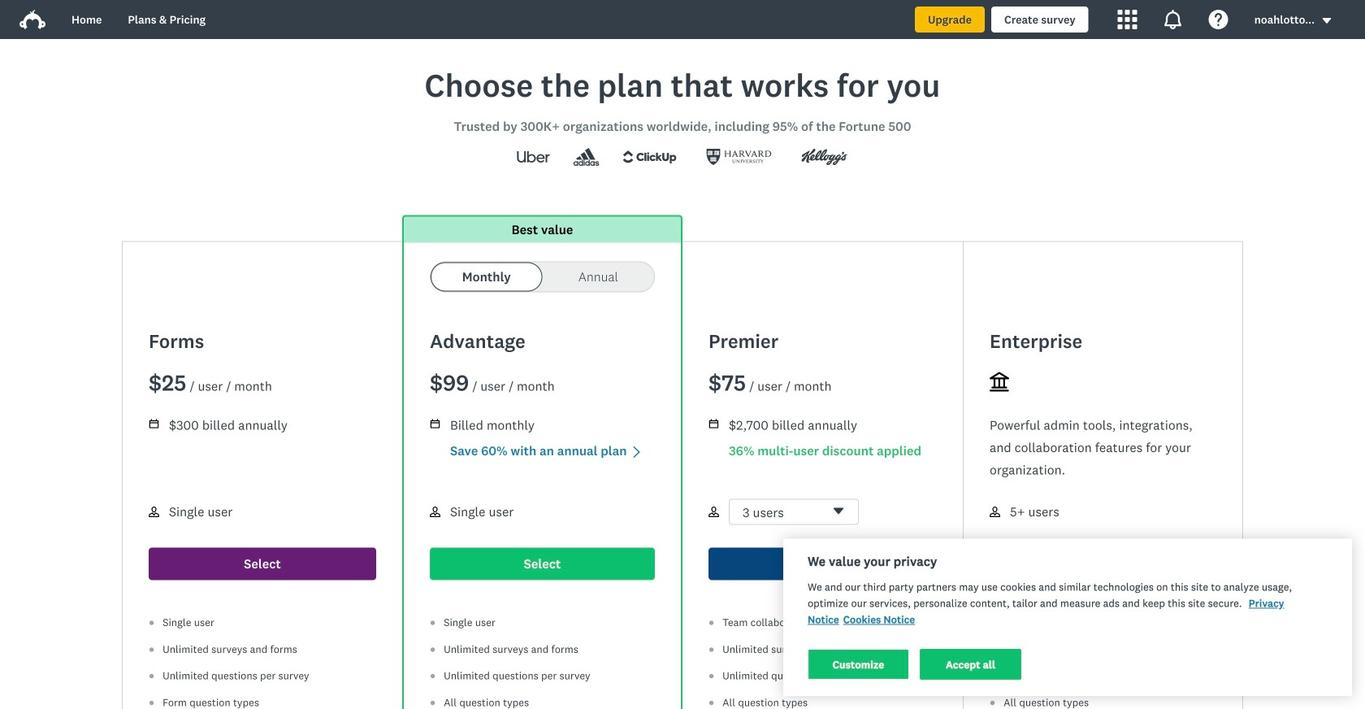 Task type: locate. For each thing, give the bounding box(es) containing it.
2 brand logo image from the top
[[20, 10, 46, 29]]

building icon image
[[990, 372, 1010, 392]]

1 horizontal spatial user image
[[430, 507, 441, 517]]

help icon image
[[1210, 10, 1229, 29]]

notification center icon image
[[1164, 10, 1184, 29]]

kellogg's image
[[787, 144, 864, 170]]

harvard image
[[692, 144, 787, 170]]

1 horizontal spatial user image
[[990, 507, 1001, 517]]

calendar icon image
[[149, 418, 159, 429], [430, 418, 441, 429], [709, 418, 720, 429], [149, 419, 159, 428], [431, 419, 440, 428], [710, 419, 719, 428]]

user image
[[709, 507, 720, 517], [990, 507, 1001, 517]]

uber image
[[502, 144, 565, 170]]

products icon image
[[1119, 10, 1138, 29], [1119, 10, 1138, 29]]

2 user image from the left
[[430, 507, 441, 517]]

adidas image
[[565, 148, 608, 166]]

0 horizontal spatial user image
[[709, 507, 720, 517]]

0 horizontal spatial user image
[[149, 507, 159, 517]]

user image
[[149, 507, 159, 517], [430, 507, 441, 517]]

dropdown arrow icon image
[[1322, 15, 1333, 26], [1324, 18, 1332, 24]]

brand logo image
[[20, 7, 46, 33], [20, 10, 46, 29]]



Task type: describe. For each thing, give the bounding box(es) containing it.
right arrow image
[[630, 445, 643, 459]]

clickup image
[[608, 144, 692, 170]]

1 user image from the left
[[149, 507, 159, 517]]

1 user image from the left
[[709, 507, 720, 517]]

1 brand logo image from the top
[[20, 7, 46, 33]]

Select Menu field
[[729, 499, 859, 526]]

2 user image from the left
[[990, 507, 1001, 517]]



Task type: vqa. For each thing, say whether or not it's contained in the screenshot.
'Adidas' Image on the top
yes



